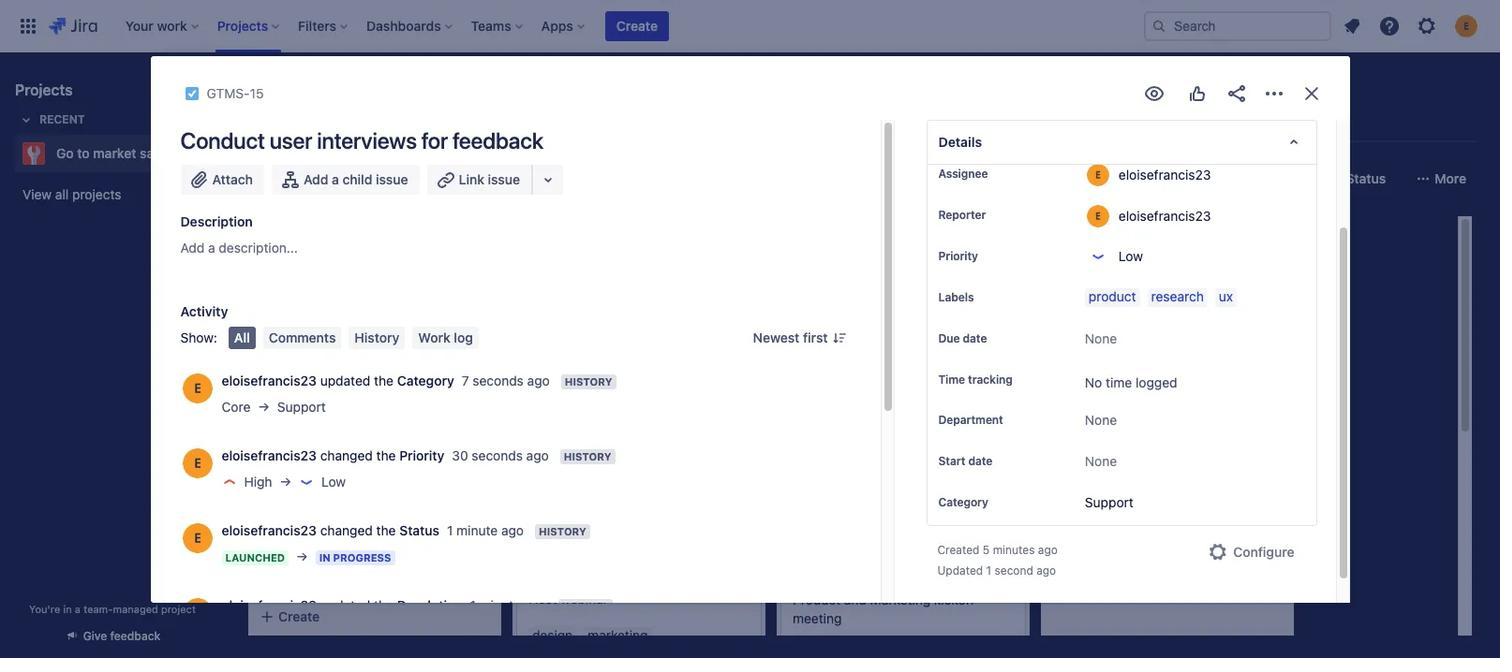 Task type: vqa. For each thing, say whether or not it's contained in the screenshot.
History button
yes



Task type: describe. For each thing, give the bounding box(es) containing it.
the for resolution
[[374, 598, 394, 614]]

copy link to issue image
[[260, 85, 275, 100]]

updated
[[938, 565, 983, 579]]

illustrations
[[529, 441, 599, 457]]

history for eloisefrancis23 changed the priority 30 seconds ago
[[564, 451, 612, 463]]

create product guides
[[1057, 280, 1193, 296]]

1 issue from the left
[[376, 172, 408, 187]]

priority pin to top. only you can see pinned fields. image
[[982, 249, 997, 264]]

eloisefrancis23 for priority
[[222, 448, 317, 464]]

minute for resolution
[[480, 598, 521, 614]]

first
[[803, 330, 828, 346]]

updated for category
[[320, 373, 371, 389]]

add for add a child issue
[[304, 172, 328, 187]]

projects
[[15, 82, 73, 98]]

and inside create positioning and messaging for new feature
[[907, 280, 930, 296]]

give
[[83, 630, 107, 644]]

launched for launched
[[225, 552, 285, 564]]

research link
[[1148, 289, 1208, 307]]

and inside the illustrations for website and mobile app
[[673, 441, 695, 457]]

attach button
[[180, 165, 264, 195]]

gtms-15 link
[[207, 82, 264, 105]]

newest first
[[753, 330, 828, 346]]

feature
[[793, 423, 839, 439]]

attach
[[212, 172, 253, 187]]

work log
[[418, 330, 473, 346]]

gtms- for 10
[[551, 540, 590, 554]]

ago right 'minutes'
[[1038, 544, 1058, 558]]

history for eloisefrancis23 updated the resolution 1 minute ago
[[562, 601, 610, 613]]

history button
[[349, 327, 405, 350]]

add for add a description...
[[180, 240, 205, 256]]

in
[[319, 552, 331, 564]]

guides
[[1152, 280, 1193, 296]]

0 horizontal spatial kickoff
[[300, 415, 341, 431]]

eloisefrancis23 image
[[441, 164, 471, 194]]

go
[[56, 145, 74, 161]]

high image
[[995, 375, 1010, 390]]

ux link
[[1216, 289, 1237, 307]]

gtms-16
[[287, 368, 338, 382]]

14 nov
[[283, 344, 322, 356]]

eloisefrancis23 up 2
[[1119, 208, 1211, 224]]

3 none from the top
[[1085, 454, 1117, 470]]

team-
[[84, 604, 113, 616]]

to do
[[277, 232, 310, 245]]

create positioning and messaging for new feature
[[793, 280, 954, 315]]

ago for eloisefrancis23 changed the priority 30 seconds ago
[[526, 448, 549, 464]]

eloisefrancis23 for category
[[222, 373, 317, 389]]

sep
[[563, 513, 583, 525]]

0 vertical spatial priority
[[939, 249, 979, 263]]

conduct user interviews for feedback
[[180, 127, 544, 154]]

search image
[[1152, 19, 1167, 34]]

give feedback
[[83, 630, 161, 644]]

high
[[244, 474, 272, 490]]

collapse recent projects image
[[15, 109, 37, 131]]

2 issue from the left
[[488, 172, 520, 187]]

gtms-21
[[287, 635, 338, 649]]

date for due date
[[963, 332, 987, 346]]

0 vertical spatial category
[[397, 373, 454, 389]]

conduct
[[180, 127, 265, 154]]

for inside create positioning and messaging for new feature
[[862, 299, 879, 315]]

add a description...
[[180, 240, 298, 256]]

work log button
[[413, 327, 479, 350]]

create column image
[[1313, 224, 1336, 247]]

eloisefrancis23 updated the category 7 seconds ago
[[222, 373, 550, 389]]

eloisefrancis23 for status
[[222, 523, 317, 539]]

ready for launch 4
[[805, 231, 929, 247]]

Search field
[[1145, 11, 1332, 41]]

add a child issue
[[304, 172, 408, 187]]

history inside button
[[355, 330, 400, 346]]

app
[[573, 460, 596, 476]]

view
[[22, 187, 52, 202]]

primary element
[[11, 0, 1145, 52]]

gtms-16 link
[[287, 367, 338, 383]]

eloisefrancis23 image
[[726, 536, 748, 559]]

feedback inside dialog
[[453, 127, 544, 154]]

child
[[343, 172, 373, 187]]

positioning
[[837, 280, 903, 296]]

host
[[529, 591, 557, 607]]

0 horizontal spatial create button
[[248, 601, 501, 635]]

product inside "conduct user interviews for feedback" dialog
[[1089, 289, 1137, 305]]

0 vertical spatial low
[[1119, 248, 1143, 264]]

update
[[264, 562, 309, 578]]

2
[[1137, 231, 1144, 247]]

0 / 3
[[291, 509, 311, 525]]

date for start date
[[969, 455, 993, 469]]

new feature naming
[[1057, 441, 1179, 457]]

01 oct
[[1076, 370, 1114, 382]]

task image for gtms-17
[[264, 480, 279, 495]]

timeline
[[515, 117, 568, 133]]

seconds for 30
[[472, 448, 523, 464]]

created
[[938, 544, 980, 558]]

gtms-17
[[287, 480, 338, 494]]

go to market sample link
[[15, 135, 202, 172]]

launched for launched 2
[[1070, 232, 1129, 245]]

gtms-17 link
[[287, 479, 338, 495]]

the for status
[[376, 523, 396, 539]]

15
[[250, 85, 264, 101]]

messaging
[[793, 299, 858, 315]]

eloisefrancis23 changed the status 1 minute ago
[[222, 523, 524, 539]]

gtms-14
[[1080, 507, 1132, 521]]

feature inside create positioning and messaging for new feature
[[911, 299, 954, 315]]

time tracking
[[939, 373, 1013, 387]]

eloisefrancis23 changed the priority 30 seconds ago
[[222, 448, 549, 464]]

Search board text field
[[249, 166, 392, 192]]

none for department
[[1085, 413, 1117, 429]]

description
[[180, 214, 253, 230]]

link issue
[[459, 172, 520, 187]]

17
[[325, 480, 338, 494]]

created 5 minutes ago updated 1 second ago
[[938, 544, 1058, 579]]

low image
[[467, 367, 482, 382]]

4
[[921, 231, 929, 247]]

new
[[1057, 441, 1084, 457]]

time
[[939, 373, 965, 387]]

log
[[454, 330, 473, 346]]

18 september 2023 image
[[532, 512, 547, 527]]

new
[[882, 299, 907, 315]]

configure
[[1234, 545, 1295, 561]]

for inside ready for launch 4
[[844, 232, 866, 245]]

details
[[939, 134, 982, 150]]

update
[[311, 581, 353, 597]]

kickoff inside product and marketing kickoff meeting
[[934, 592, 975, 608]]

history for eloisefrancis23 changed the status 1 minute ago
[[539, 526, 587, 538]]

vote options: no one has voted for this issue yet. image
[[1186, 82, 1209, 105]]

gtms- for 21
[[287, 635, 325, 649]]

all
[[55, 187, 69, 202]]

user
[[270, 127, 312, 154]]

eloisefrancis23 for resolution
[[222, 598, 317, 614]]

logged
[[1136, 375, 1178, 391]]

recent
[[39, 112, 85, 127]]

interviews
[[317, 127, 417, 154]]

launched 2
[[1070, 231, 1144, 247]]

due date
[[939, 332, 987, 346]]

projects
[[72, 187, 121, 202]]

marketing
[[870, 592, 931, 608]]

create banner
[[0, 0, 1501, 52]]

ago right second
[[1037, 565, 1057, 579]]

show:
[[180, 330, 217, 346]]

ago for eloisefrancis23 changed the status 1 minute ago
[[501, 523, 524, 539]]

for inside 'update documentation for feature update'
[[407, 562, 424, 578]]



Task type: locate. For each thing, give the bounding box(es) containing it.
1 vertical spatial task image
[[264, 367, 279, 382]]

comments
[[269, 330, 336, 346]]

eloisefrancis23 down update
[[222, 598, 317, 614]]

gtms- down sep
[[551, 540, 590, 554]]

conduct user interviews for feedback dialog
[[150, 0, 1350, 659]]

configure link
[[1196, 538, 1306, 568]]

calendar
[[437, 117, 493, 133]]

0 vertical spatial launched
[[1070, 232, 1129, 245]]

oct for 30 oct
[[564, 370, 587, 382]]

project
[[161, 604, 196, 616]]

0 vertical spatial support
[[277, 399, 326, 415]]

for inside "conduct user interviews for feedback" dialog
[[422, 127, 448, 154]]

gtms- for 14
[[1080, 507, 1118, 521]]

1 horizontal spatial and
[[844, 592, 867, 608]]

link
[[459, 172, 485, 187]]

task image left "gtms-16" link
[[264, 367, 279, 382]]

host webinar
[[529, 591, 608, 607]]

2 vertical spatial a
[[75, 604, 81, 616]]

timeline link
[[511, 109, 571, 142]]

1 horizontal spatial feedback
[[453, 127, 544, 154]]

18 september 2023 image
[[532, 512, 547, 527]]

nov
[[298, 344, 322, 356]]

18
[[547, 513, 560, 525]]

work
[[418, 330, 451, 346]]

1 horizontal spatial oct
[[1091, 370, 1114, 382]]

product left "guides"
[[1101, 280, 1149, 296]]

0 horizontal spatial category
[[397, 373, 454, 389]]

0 vertical spatial date
[[963, 332, 987, 346]]

gtms- inside gtms-15 link
[[207, 85, 250, 101]]

product down launched 2
[[1089, 289, 1137, 305]]

history left the website
[[564, 451, 612, 463]]

0 vertical spatial kickoff
[[300, 415, 341, 431]]

and right product
[[844, 592, 867, 608]]

0 horizontal spatial feature
[[264, 581, 307, 597]]

minute for status
[[457, 523, 498, 539]]

issue right child
[[376, 172, 408, 187]]

product
[[1101, 280, 1149, 296], [1089, 289, 1137, 305]]

a for description...
[[208, 240, 215, 256]]

0 horizontal spatial a
[[75, 604, 81, 616]]

history up illustrations
[[565, 376, 613, 388]]

0 vertical spatial none
[[1085, 331, 1117, 347]]

2 vertical spatial and
[[844, 592, 867, 608]]

updated for resolution
[[320, 598, 371, 614]]

1 horizontal spatial add
[[304, 172, 328, 187]]

to
[[77, 145, 90, 161]]

0 vertical spatial changed
[[320, 448, 373, 464]]

0 vertical spatial task image
[[264, 480, 279, 495]]

for down positioning
[[862, 299, 879, 315]]

minutes
[[993, 544, 1035, 558]]

the down history button
[[374, 373, 394, 389]]

gtms- inside gtms-17 link
[[287, 480, 325, 494]]

1 vertical spatial kickoff
[[934, 592, 975, 608]]

low image
[[467, 635, 482, 650]]

0 vertical spatial minute
[[457, 523, 498, 539]]

oct
[[564, 370, 587, 382], [1091, 370, 1114, 382]]

2 updated from the top
[[320, 598, 371, 614]]

issue right link on the left of the page
[[488, 172, 520, 187]]

history down the 18 sep
[[539, 526, 587, 538]]

seconds right 7
[[473, 373, 524, 389]]

product
[[793, 592, 841, 608]]

a down the description
[[208, 240, 215, 256]]

1 horizontal spatial support
[[1085, 495, 1134, 511]]

1 changed from the top
[[320, 448, 373, 464]]

menu bar inside "conduct user interviews for feedback" dialog
[[225, 327, 483, 350]]

30 inside "conduct user interviews for feedback" dialog
[[452, 448, 468, 464]]

none up 01 oct
[[1085, 331, 1117, 347]]

kickoff right sales at the bottom
[[300, 415, 341, 431]]

updated down nov
[[320, 373, 371, 389]]

0 horizontal spatial oct
[[564, 370, 587, 382]]

product and marketing kickoff meeting
[[793, 592, 975, 627]]

0 horizontal spatial 1
[[447, 523, 453, 539]]

in progress
[[319, 552, 391, 564]]

1 vertical spatial priority
[[400, 448, 445, 464]]

for left the website
[[602, 441, 619, 457]]

0 horizontal spatial task image
[[264, 480, 279, 495]]

newest
[[753, 330, 800, 346]]

1 vertical spatial date
[[969, 455, 993, 469]]

email
[[890, 423, 922, 439]]

date right due
[[963, 332, 987, 346]]

1 down 5
[[987, 565, 992, 579]]

0 vertical spatial task image
[[184, 86, 199, 101]]

gtms-14 link
[[1080, 506, 1132, 522]]

list
[[392, 117, 414, 133]]

the down eloisefrancis23 updated the category 7 seconds ago at the bottom
[[376, 448, 396, 464]]

gtms- down 14 nov
[[287, 368, 325, 382]]

changed up 17 in the bottom left of the page
[[320, 448, 373, 464]]

1 up low image
[[470, 598, 476, 614]]

none up new feature naming
[[1085, 413, 1117, 429]]

0 vertical spatial 1
[[447, 523, 453, 539]]

a left child
[[332, 172, 339, 187]]

gtms- up 3
[[287, 480, 325, 494]]

the for category
[[374, 373, 394, 389]]

status
[[400, 523, 440, 539]]

category down start date
[[939, 496, 989, 510]]

0 horizontal spatial support
[[277, 399, 326, 415]]

gtms- down update
[[287, 635, 325, 649]]

gtms- inside gtms-21 link
[[287, 635, 325, 649]]

create inside create positioning and messaging for new feature
[[793, 280, 833, 296]]

assignee
[[939, 167, 988, 181]]

feedback inside button
[[110, 630, 161, 644]]

changed for priority
[[320, 448, 373, 464]]

updated down update
[[320, 598, 371, 614]]

ready
[[805, 232, 841, 245]]

task image for gtms-16
[[264, 367, 279, 382]]

1 horizontal spatial low
[[1119, 248, 1143, 264]]

gtms- left copy link to issue icon
[[207, 85, 250, 101]]

feedback
[[453, 127, 544, 154], [110, 630, 161, 644]]

labels
[[939, 291, 974, 305]]

seconds
[[473, 373, 524, 389], [472, 448, 523, 464]]

launched inside "conduct user interviews for feedback" dialog
[[225, 552, 285, 564]]

1 vertical spatial task image
[[529, 540, 544, 555]]

gtms-10
[[551, 540, 603, 554]]

1
[[447, 523, 453, 539], [987, 565, 992, 579], [470, 598, 476, 614]]

1 oct from the left
[[564, 370, 587, 382]]

sales
[[264, 415, 297, 431]]

jira image
[[49, 15, 97, 37], [49, 15, 97, 37]]

1 vertical spatial 30
[[452, 448, 468, 464]]

1 horizontal spatial create button
[[605, 11, 669, 41]]

for inside the illustrations for website and mobile app
[[602, 441, 619, 457]]

task image left gtms-15 link
[[184, 86, 199, 101]]

copy
[[925, 423, 955, 439]]

2 changed from the top
[[320, 523, 373, 539]]

01
[[1076, 370, 1089, 382]]

1 vertical spatial 14
[[1118, 507, 1132, 521]]

0 horizontal spatial priority
[[400, 448, 445, 464]]

1 vertical spatial launched
[[225, 552, 285, 564]]

mobile
[[529, 460, 569, 476]]

history for eloisefrancis23 updated the category 7 seconds ago
[[565, 376, 613, 388]]

0 vertical spatial a
[[332, 172, 339, 187]]

changed for status
[[320, 523, 373, 539]]

eloisefrancis23
[[1119, 166, 1211, 182], [1119, 208, 1211, 224], [222, 373, 317, 389], [222, 448, 317, 464], [222, 523, 317, 539], [222, 598, 317, 614]]

create button
[[605, 11, 669, 41], [248, 601, 501, 635]]

launched inside launched 2
[[1070, 232, 1129, 245]]

0 vertical spatial feature
[[911, 299, 954, 315]]

ago left app
[[526, 448, 549, 464]]

0 vertical spatial 14
[[283, 344, 296, 356]]

task image for gtms-21
[[264, 635, 279, 650]]

menu bar containing all
[[225, 327, 483, 350]]

add people image
[[482, 168, 504, 190]]

1 vertical spatial a
[[208, 240, 215, 256]]

watch options: you are not watching this issue, 0 people watching image
[[1143, 82, 1166, 105]]

gtms- down new feature naming
[[1080, 507, 1118, 521]]

changed
[[320, 448, 373, 464], [320, 523, 373, 539]]

managed
[[113, 604, 158, 616]]

oct for 01 oct
[[1091, 370, 1114, 382]]

10
[[590, 540, 603, 554]]

1 for eloisefrancis23 changed the status 1 minute ago
[[447, 523, 453, 539]]

calendar link
[[433, 109, 496, 142]]

2 vertical spatial feature
[[264, 581, 307, 597]]

0 horizontal spatial issue
[[376, 172, 408, 187]]

1 vertical spatial low
[[322, 474, 346, 490]]

1 vertical spatial feature
[[1088, 441, 1131, 457]]

newest first image
[[832, 331, 847, 346]]

add down the description
[[180, 240, 205, 256]]

30 down 7
[[452, 448, 468, 464]]

and right the website
[[673, 441, 695, 457]]

history up eloisefrancis23 updated the category 7 seconds ago at the bottom
[[355, 330, 400, 346]]

gtms-10 link
[[551, 539, 603, 555]]

14 down new feature naming
[[1118, 507, 1132, 521]]

2 horizontal spatial 1
[[987, 565, 992, 579]]

category left 7
[[397, 373, 454, 389]]

1 for eloisefrancis23 updated the resolution 1 minute ago
[[470, 598, 476, 614]]

0 horizontal spatial low
[[322, 474, 346, 490]]

0 vertical spatial seconds
[[473, 373, 524, 389]]

0 horizontal spatial 14
[[283, 344, 296, 356]]

ago right low icon
[[527, 373, 550, 389]]

kickoff down updated
[[934, 592, 975, 608]]

menu bar
[[225, 327, 483, 350]]

a right "in"
[[75, 604, 81, 616]]

1 vertical spatial category
[[939, 496, 989, 510]]

14 left nov
[[283, 344, 296, 356]]

0 horizontal spatial add
[[180, 240, 205, 256]]

1 vertical spatial 1
[[987, 565, 992, 579]]

minute
[[457, 523, 498, 539], [480, 598, 521, 614]]

and
[[907, 280, 930, 296], [673, 441, 695, 457], [844, 592, 867, 608]]

the down documentation
[[374, 598, 394, 614]]

1 vertical spatial create button
[[248, 601, 501, 635]]

0 vertical spatial create button
[[605, 11, 669, 41]]

details element
[[927, 120, 1317, 165]]

1 horizontal spatial launched
[[1070, 232, 1129, 245]]

all button
[[229, 327, 256, 350]]

minute right status
[[457, 523, 498, 539]]

14 november 2023 image
[[268, 343, 283, 358], [268, 343, 283, 358]]

1 vertical spatial feedback
[[110, 630, 161, 644]]

all
[[234, 330, 250, 346]]

0 horizontal spatial and
[[673, 441, 695, 457]]

priority left priority pin to top. only you can see pinned fields. icon
[[939, 249, 979, 263]]

support down "gtms-16" link
[[277, 399, 326, 415]]

task image
[[184, 86, 199, 101], [264, 367, 279, 382], [264, 635, 279, 650]]

ago for eloisefrancis23 updated the category 7 seconds ago
[[527, 373, 550, 389]]

add
[[304, 172, 328, 187], [180, 240, 205, 256]]

0 vertical spatial 30
[[547, 370, 561, 382]]

0 horizontal spatial feedback
[[110, 630, 161, 644]]

1 horizontal spatial 30
[[547, 370, 561, 382]]

the left status
[[376, 523, 396, 539]]

support
[[277, 399, 326, 415], [1085, 495, 1134, 511]]

2 oct from the left
[[1091, 370, 1114, 382]]

task image
[[264, 480, 279, 495], [529, 540, 544, 555]]

feedback up add people image
[[453, 127, 544, 154]]

2 vertical spatial 1
[[470, 598, 476, 614]]

resolution
[[397, 598, 463, 614]]

feature up due
[[911, 299, 954, 315]]

0 vertical spatial and
[[907, 280, 930, 296]]

0 horizontal spatial launched
[[225, 552, 285, 564]]

eloisefrancis23 up update
[[222, 523, 317, 539]]

1 right status
[[447, 523, 453, 539]]

1 horizontal spatial kickoff
[[934, 592, 975, 608]]

1 horizontal spatial category
[[939, 496, 989, 510]]

summary link
[[247, 109, 314, 142]]

priority up status
[[400, 448, 445, 464]]

for right ready
[[844, 232, 866, 245]]

tab list containing board
[[236, 109, 1489, 142]]

the for priority
[[376, 448, 396, 464]]

task image down 18 september 2023 icon
[[529, 540, 544, 555]]

changed up in progress
[[320, 523, 373, 539]]

eloisefrancis23 down details element
[[1119, 166, 1211, 182]]

a for child
[[332, 172, 339, 187]]

ago left 18 september 2023 image
[[501, 523, 524, 539]]

update documentation for feature update
[[264, 562, 424, 597]]

2 none from the top
[[1085, 413, 1117, 429]]

a
[[332, 172, 339, 187], [208, 240, 215, 256], [75, 604, 81, 616]]

add left child
[[304, 172, 328, 187]]

add inside add a child issue button
[[304, 172, 328, 187]]

1 horizontal spatial 1
[[470, 598, 476, 614]]

website
[[623, 441, 669, 457]]

meeting
[[793, 611, 842, 627]]

none for due date
[[1085, 331, 1117, 347]]

oct up illustrations
[[564, 370, 587, 382]]

1 updated from the top
[[320, 373, 371, 389]]

ago left webinar
[[524, 598, 547, 614]]

share image
[[1226, 82, 1248, 105]]

2 horizontal spatial a
[[332, 172, 339, 187]]

feature right new
[[1088, 441, 1131, 457]]

14
[[283, 344, 296, 356], [1118, 507, 1132, 521]]

go to market sample
[[56, 145, 185, 161]]

for up resolution
[[407, 562, 424, 578]]

18 sep
[[547, 513, 583, 525]]

1 horizontal spatial feature
[[911, 299, 954, 315]]

0 horizontal spatial 30
[[452, 448, 468, 464]]

seconds for 7
[[473, 373, 524, 389]]

support down new feature naming
[[1085, 495, 1134, 511]]

1 vertical spatial support
[[1085, 495, 1134, 511]]

history right host
[[562, 601, 610, 613]]

gtms- for 15
[[207, 85, 250, 101]]

1 inside created 5 minutes ago updated 1 second ago
[[987, 565, 992, 579]]

actions image
[[1263, 82, 1286, 105]]

1 horizontal spatial 14
[[1118, 507, 1132, 521]]

7
[[462, 373, 469, 389]]

none
[[1085, 331, 1117, 347], [1085, 413, 1117, 429], [1085, 454, 1117, 470]]

give feedback button
[[53, 621, 172, 652]]

ago for eloisefrancis23 updated the resolution 1 minute ago
[[524, 598, 547, 614]]

none right new
[[1085, 454, 1117, 470]]

0 vertical spatial add
[[304, 172, 328, 187]]

date right start
[[969, 455, 993, 469]]

release
[[843, 423, 886, 439]]

updated
[[320, 373, 371, 389], [320, 598, 371, 614]]

low
[[1119, 248, 1143, 264], [322, 474, 346, 490]]

minute left host
[[480, 598, 521, 614]]

close image
[[1301, 82, 1323, 105]]

oct right 01 at bottom
[[1091, 370, 1114, 382]]

task image left gtms-17 link
[[264, 480, 279, 495]]

1 none from the top
[[1085, 331, 1117, 347]]

feature inside 'update documentation for feature update'
[[264, 581, 307, 597]]

1 horizontal spatial a
[[208, 240, 215, 256]]

1 vertical spatial and
[[673, 441, 695, 457]]

1 vertical spatial add
[[180, 240, 205, 256]]

gtms-
[[207, 85, 250, 101], [287, 368, 325, 382], [287, 480, 325, 494], [1080, 507, 1118, 521], [551, 540, 590, 554], [287, 635, 325, 649]]

and up new
[[907, 280, 930, 296]]

0 vertical spatial feedback
[[453, 127, 544, 154]]

1 horizontal spatial priority
[[939, 249, 979, 263]]

no time logged
[[1085, 375, 1178, 391]]

department
[[939, 414, 1004, 428]]

1 horizontal spatial task image
[[529, 540, 544, 555]]

feedback down managed on the left of page
[[110, 630, 161, 644]]

feature
[[911, 299, 954, 315], [1088, 441, 1131, 457], [264, 581, 307, 597]]

tab list
[[236, 109, 1489, 142]]

task image left gtms-21 link
[[264, 635, 279, 650]]

launch
[[868, 232, 914, 245]]

gtms- for 16
[[287, 368, 325, 382]]

and inside product and marketing kickoff meeting
[[844, 592, 867, 608]]

1 vertical spatial changed
[[320, 523, 373, 539]]

issue
[[376, 172, 408, 187], [488, 172, 520, 187]]

description...
[[219, 240, 298, 256]]

create inside primary element
[[617, 18, 658, 34]]

seconds left mobile
[[472, 448, 523, 464]]

2 horizontal spatial feature
[[1088, 441, 1131, 457]]

for right list link
[[422, 127, 448, 154]]

1 vertical spatial updated
[[320, 598, 371, 614]]

2 horizontal spatial and
[[907, 280, 930, 296]]

2 vertical spatial none
[[1085, 454, 1117, 470]]

feature down update
[[264, 581, 307, 597]]

gtms- inside gtms-14 link
[[1080, 507, 1118, 521]]

1 horizontal spatial issue
[[488, 172, 520, 187]]

you're in a team-managed project
[[29, 604, 196, 616]]

1 vertical spatial seconds
[[472, 448, 523, 464]]

a inside add a child issue button
[[332, 172, 339, 187]]

1 vertical spatial minute
[[480, 598, 521, 614]]

gtms- inside "gtms-16" link
[[287, 368, 325, 382]]

gtms- for 17
[[287, 480, 325, 494]]

0 vertical spatial updated
[[320, 373, 371, 389]]

to
[[277, 232, 291, 245]]

view all projects link
[[15, 178, 210, 212]]

activity
[[180, 304, 228, 320]]

gtms- inside gtms-10 link
[[551, 540, 590, 554]]

in
[[63, 604, 72, 616]]

create button inside primary element
[[605, 11, 669, 41]]

1 vertical spatial none
[[1085, 413, 1117, 429]]

eloisefrancis23 up core
[[222, 373, 317, 389]]

2 vertical spatial task image
[[264, 635, 279, 650]]

ux
[[1219, 289, 1234, 305]]

task image for gtms-10
[[529, 540, 544, 555]]

eloisefrancis23 up high
[[222, 448, 317, 464]]

30 up illustrations
[[547, 370, 561, 382]]

30 october 2023 image
[[532, 369, 547, 384], [532, 369, 547, 384]]

link issue button
[[427, 165, 533, 195]]



